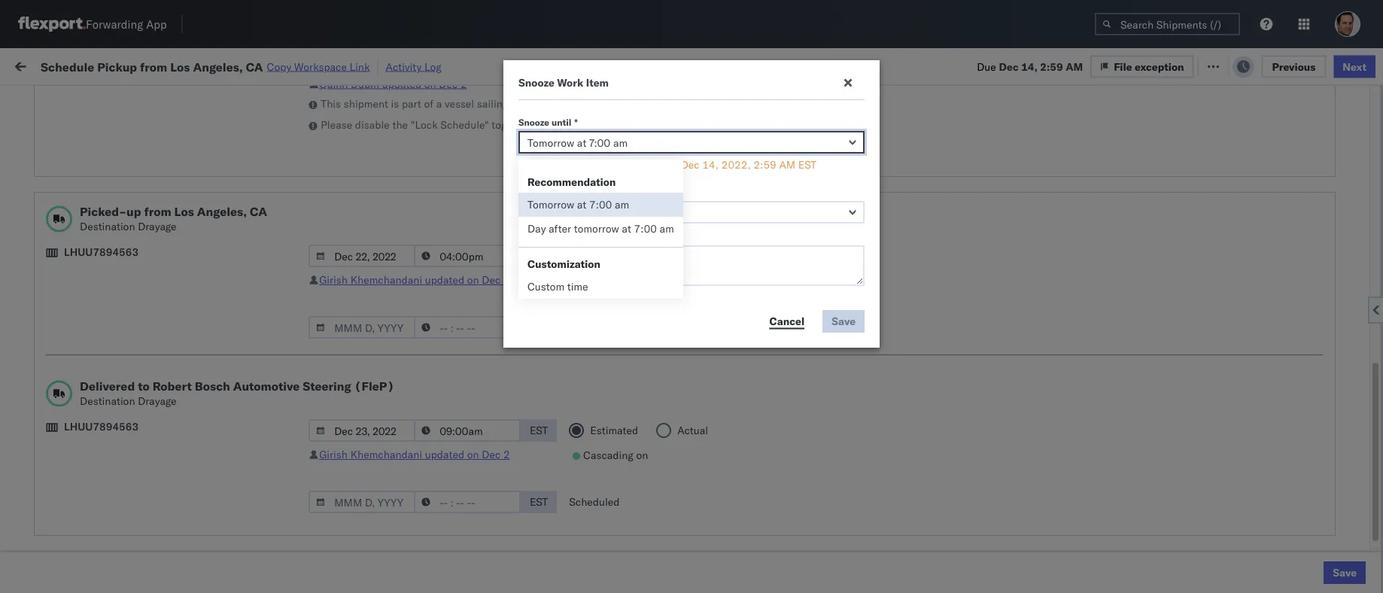 Task type: vqa. For each thing, say whether or not it's contained in the screenshot.


Task type: locate. For each thing, give the bounding box(es) containing it.
0 horizontal spatial am
[[615, 198, 630, 211]]

1 vertical spatial flexport demo consignee
[[564, 482, 688, 495]]

to left robert
[[138, 379, 150, 394]]

2 customs from the top
[[72, 341, 114, 355]]

23,
[[337, 416, 353, 429], [340, 515, 357, 529], [340, 548, 357, 562]]

pickup up confirm delivery
[[76, 415, 108, 428]]

1 vertical spatial estimated
[[590, 424, 639, 437]]

is
[[391, 97, 399, 110], [571, 158, 579, 171]]

1846748
[[872, 184, 918, 197], [872, 217, 918, 230], [872, 250, 918, 264], [872, 283, 918, 297], [872, 317, 918, 330], [872, 350, 918, 363]]

1 vertical spatial est
[[530, 424, 548, 437]]

1 vertical spatial actual
[[678, 424, 709, 437]]

flexport for upload customs clearance documents
[[564, 151, 604, 164]]

next
[[1343, 60, 1367, 73]]

los for second schedule pickup from los angeles, ca button
[[142, 242, 159, 255]]

los inside picked-up from los angeles, ca destination drayage
[[174, 204, 194, 219]]

girish up mmm d, yyyy text box in the bottom of the page
[[319, 273, 348, 286]]

1 vertical spatial lhuu7894563
[[64, 420, 139, 433]]

upload customs clearance documents for 2nd upload customs clearance documents button from the bottom of the page
[[35, 143, 165, 171]]

confirm inside 'button'
[[35, 415, 73, 428]]

2 for picked-up from los angeles, ca
[[504, 273, 510, 286]]

1 vertical spatial consignee
[[637, 151, 688, 164]]

estimated up 'cascading on'
[[590, 424, 639, 437]]

documents up delivered
[[35, 356, 89, 370]]

hlxu8034992 for 2:59 am edt, nov 5, 2022
[[1097, 184, 1171, 197]]

on for the girish khemchandani updated on dec 2 button corresponding to delivered to robert bosch automotive steering (flep)
[[467, 448, 479, 461]]

-- : -- -- text field for delivered to robert bosch automotive steering (flep)
[[414, 419, 521, 442]]

1 vertical spatial test123456
[[1036, 350, 1100, 363]]

7:00 up the 'day after tomorrow at 7:00 am'
[[589, 198, 612, 211]]

the
[[393, 118, 408, 131], [607, 158, 622, 171]]

1 vertical spatial *
[[553, 186, 557, 198]]

demo down name
[[607, 151, 634, 164]]

destination inside picked-up from los angeles, ca destination drayage
[[80, 220, 135, 233]]

work inside button
[[163, 58, 190, 72]]

2
[[461, 77, 467, 90], [504, 273, 510, 286], [504, 448, 510, 461]]

1 vertical spatial mmm d, yyyy text field
[[309, 419, 416, 442]]

test123456
[[1036, 184, 1100, 197], [1036, 350, 1100, 363]]

estimated for picked-up from los angeles, ca
[[590, 249, 639, 262]]

7 flex- from the top
[[840, 350, 872, 363]]

girish khemchandani updated on dec 2 button for picked-up from los angeles, ca
[[319, 273, 510, 286]]

deadline
[[625, 158, 666, 171]]

mmm d, yyyy text field for ca
[[309, 245, 416, 267]]

0 horizontal spatial is
[[391, 97, 399, 110]]

to
[[524, 118, 534, 131], [138, 379, 150, 394]]

0 vertical spatial girish khemchandani updated on dec 2 button
[[319, 273, 510, 286]]

1 upload customs clearance documents from the top
[[35, 143, 165, 171]]

1 vertical spatial 11:30 pm est, jan 23, 2023
[[245, 548, 386, 562]]

1 vertical spatial destination
[[80, 394, 135, 408]]

the left deadline
[[607, 158, 622, 171]]

1 khemchandani from the top
[[351, 273, 422, 286]]

0 vertical spatial destination
[[80, 220, 135, 233]]

0 horizontal spatial 7:00
[[245, 416, 268, 429]]

schedule pickup from los angeles, ca for schedule pickup from los angeles, ca link related to first schedule pickup from los angeles, ca button from the bottom
[[35, 474, 203, 502]]

2 girish from the top
[[319, 448, 348, 461]]

2 schedule pickup from los angeles, ca link from the top
[[35, 241, 216, 271]]

- left karl
[[783, 548, 790, 562]]

workspace
[[294, 60, 347, 73]]

1 horizontal spatial *
[[575, 116, 578, 128]]

0 vertical spatial 2023
[[354, 482, 380, 495]]

1 ceau7522281, hlxu6269489, hlxu8034992 from the top
[[937, 184, 1171, 197]]

jaehyung
[[1226, 515, 1271, 529]]

gvcu5265864
[[937, 548, 1011, 561]]

demo
[[607, 151, 634, 164], [607, 482, 634, 495]]

14, left (flep)
[[338, 383, 354, 396]]

girish up 13,
[[319, 448, 348, 461]]

integration test account - karl lagerfeld
[[663, 548, 859, 562]]

message (0)
[[202, 58, 264, 72]]

documents down workitem
[[35, 158, 89, 171]]

clearance down workitem button
[[117, 143, 165, 156]]

1 upload customs clearance documents link from the top
[[35, 142, 216, 172]]

2 destination from the top
[[80, 394, 135, 408]]

am up the 'day after tomorrow at 7:00 am'
[[615, 198, 630, 211]]

1 vertical spatial hlxu6269489,
[[1017, 349, 1094, 363]]

3 1846748 from the top
[[872, 250, 918, 264]]

1 horizontal spatial 14,
[[703, 158, 719, 171]]

1 vertical spatial upload
[[35, 341, 69, 355]]

6 1846748 from the top
[[872, 350, 918, 363]]

2:59 am est, jan 13, 2023
[[245, 482, 380, 495]]

next button
[[1334, 55, 1376, 78]]

1 vertical spatial 23,
[[340, 515, 357, 529]]

details.
[[636, 97, 672, 110]]

2 11:30 from the top
[[245, 548, 274, 562]]

1 vertical spatial after
[[549, 222, 571, 235]]

2 girish khemchandani updated on dec 2 button from the top
[[319, 448, 510, 461]]

save
[[1334, 566, 1357, 579]]

cascading down additional comments (optional) at the left top of page
[[583, 274, 637, 287]]

1 vertical spatial girish khemchandani updated on dec 2 button
[[319, 448, 510, 461]]

1 schedule pickup from los angeles, ca from the top
[[35, 209, 203, 237]]

hlxu6269489,
[[1017, 184, 1094, 197], [1017, 349, 1094, 363]]

1 ceau7522281, from the top
[[937, 184, 1015, 197]]

0 vertical spatial the
[[393, 118, 408, 131]]

1 girish from the top
[[319, 273, 348, 286]]

lhuu7894563 up confirm delivery
[[64, 420, 139, 433]]

flexport for schedule pickup from los angeles, ca
[[564, 482, 604, 495]]

0 vertical spatial flexport
[[564, 151, 604, 164]]

snooze work item
[[519, 76, 609, 89]]

0 vertical spatial 23,
[[337, 416, 353, 429]]

documents for 2nd upload customs clearance documents button from the bottom of the page
[[35, 158, 89, 171]]

activity log button
[[386, 57, 442, 76]]

0 vertical spatial 11:30
[[245, 515, 274, 529]]

khemchandani up 13,
[[351, 448, 422, 461]]

upload customs clearance documents
[[35, 143, 165, 171], [35, 341, 165, 370]]

fcl
[[499, 151, 518, 164], [499, 184, 518, 197], [499, 217, 518, 230], [499, 250, 518, 264], [499, 283, 518, 297], [499, 317, 518, 330], [499, 350, 518, 363], [499, 416, 518, 429], [499, 449, 518, 462], [499, 482, 518, 495], [499, 515, 518, 529], [499, 548, 518, 562]]

1 vertical spatial am
[[660, 222, 674, 235]]

khemchandani for delivered to robert bosch automotive steering (flep)
[[351, 448, 422, 461]]

of right deadline
[[669, 158, 678, 171]]

2022
[[351, 184, 377, 197], [351, 217, 377, 230], [351, 250, 377, 264], [351, 283, 377, 297], [351, 317, 377, 330], [350, 350, 376, 363], [357, 383, 383, 396], [356, 416, 382, 429], [357, 449, 383, 462]]

delivery for 9:00 am est, dec 24, 2022
[[76, 448, 115, 462]]

reason
[[519, 186, 550, 198]]

flexport demo consignee down 'cascading on'
[[564, 482, 688, 495]]

1 horizontal spatial 7:00
[[589, 198, 612, 211]]

account
[[741, 548, 780, 562]]

ceau7522281, hlxu6269489, hlxu8034992 for 2:00 am est, nov 9, 2022
[[937, 349, 1171, 363]]

schedule delivery appointment link
[[35, 183, 185, 198], [35, 282, 185, 297], [35, 381, 185, 396], [35, 514, 185, 529]]

1 vertical spatial -- : -- -- text field
[[414, 419, 521, 442]]

gaurav jawla
[[1226, 184, 1289, 197]]

this up recommendation
[[548, 158, 568, 171]]

am up max 200 characters text box
[[660, 222, 674, 235]]

1 horizontal spatial this
[[548, 158, 568, 171]]

maersk
[[535, 97, 580, 110]]

2 vertical spatial pm
[[277, 548, 293, 562]]

0 horizontal spatial work
[[163, 58, 190, 72]]

destination down delivered
[[80, 394, 135, 408]]

is up recommendation
[[571, 158, 579, 171]]

0 vertical spatial updated
[[382, 77, 422, 90]]

2 flexport demo consignee from the top
[[564, 482, 688, 495]]

consignee up '--' at the left top of page
[[663, 123, 707, 134]]

0 vertical spatial is
[[391, 97, 399, 110]]

delivery inside confirm delivery link
[[76, 448, 115, 462]]

destination down picked- in the top of the page
[[80, 220, 135, 233]]

0 vertical spatial work
[[163, 58, 190, 72]]

after right day
[[549, 222, 571, 235]]

rotterdam,
[[142, 540, 195, 553]]

list box
[[519, 193, 683, 241]]

drayage down the up
[[138, 220, 177, 233]]

mmm d, yyyy text field up mmm d, yyyy text box in the bottom of the page
[[309, 245, 416, 267]]

maersk batur link
[[535, 96, 618, 111]]

4 appointment from the top
[[123, 515, 185, 528]]

1 horizontal spatial of
[[669, 158, 678, 171]]

test
[[631, 184, 650, 197], [729, 184, 749, 197], [631, 217, 650, 230], [729, 217, 749, 230], [631, 250, 650, 264], [729, 250, 749, 264], [631, 283, 650, 297], [729, 283, 749, 297], [631, 350, 650, 363], [729, 350, 749, 363], [631, 416, 650, 429], [729, 416, 749, 429], [631, 449, 650, 462], [1308, 515, 1327, 529], [718, 548, 738, 562]]

2 cascading from the top
[[583, 449, 634, 462]]

angeles, for schedule pickup from los angeles, ca link associated with fourth schedule pickup from los angeles, ca button from the bottom of the page
[[162, 209, 203, 222]]

batch
[[1300, 58, 1329, 72]]

2 vertical spatial updated
[[425, 448, 465, 461]]

los inside 'button'
[[136, 415, 153, 428]]

los
[[170, 59, 190, 74], [174, 204, 194, 219], [142, 209, 159, 222], [142, 242, 159, 255], [142, 308, 159, 321], [136, 415, 153, 428], [142, 474, 159, 487]]

3 fcl from the top
[[499, 217, 518, 230]]

0 horizontal spatial 14,
[[338, 383, 354, 396]]

demo down 'cascading on'
[[607, 482, 634, 495]]

1 vertical spatial drayage
[[138, 394, 177, 408]]

4 schedule delivery appointment link from the top
[[35, 514, 185, 529]]

1 vertical spatial 14,
[[703, 158, 719, 171]]

confirm delivery
[[35, 448, 115, 462]]

1 vertical spatial ceau7522281, hlxu6269489, hlxu8034992
[[937, 349, 1171, 363]]

0 vertical spatial drayage
[[138, 220, 177, 233]]

mmm d, yyyy text field for steering
[[309, 419, 416, 442]]

187 on track
[[346, 58, 407, 72]]

9 fcl from the top
[[499, 449, 518, 462]]

0 vertical spatial upload customs clearance documents button
[[35, 142, 216, 174]]

1 vertical spatial this
[[548, 158, 568, 171]]

workitem button
[[9, 120, 221, 135]]

demo for schedule pickup from los angeles, ca
[[607, 482, 634, 495]]

1 vertical spatial demo
[[607, 482, 634, 495]]

0 vertical spatial hlxu6269489,
[[1017, 184, 1094, 197]]

0 vertical spatial at
[[299, 58, 308, 72]]

pm for schedule delivery appointment
[[277, 515, 293, 529]]

consignee inside button
[[663, 123, 707, 134]]

14, left 2022,
[[703, 158, 719, 171]]

appointment up the up
[[123, 183, 185, 196]]

0 vertical spatial flexport demo consignee
[[564, 151, 688, 164]]

to left allow on the top of page
[[524, 118, 534, 131]]

7:00 right the tomorrow on the top
[[634, 222, 657, 235]]

2 hlxu6269489, from the top
[[1017, 349, 1094, 363]]

5 2:59 am edt, nov 5, 2022 from the top
[[245, 317, 377, 330]]

is left part
[[391, 97, 399, 110]]

khemchandani up mmm d, yyyy text box in the bottom of the page
[[351, 273, 422, 286]]

bosch inside delivered to robert bosch automotive steering (flep) destination drayage
[[195, 379, 230, 394]]

note: this is after the deadline of dec 14, 2022, 2:59 am est
[[519, 158, 817, 171]]

Search Shipments (/) text field
[[1095, 13, 1241, 35]]

0 vertical spatial ceau7522281, hlxu6269489, hlxu8034992
[[937, 184, 1171, 197]]

at right the tomorrow on the top
[[622, 222, 632, 235]]

upload
[[35, 143, 69, 156], [35, 341, 69, 355]]

1 vertical spatial 2023
[[359, 515, 386, 529]]

0 vertical spatial 7:00
[[589, 198, 612, 211]]

2 schedule pickup from los angeles, ca from the top
[[35, 242, 203, 270]]

flexport demo consignee for schedule pickup from los angeles, ca
[[564, 482, 688, 495]]

1 schedule delivery appointment button from the top
[[35, 183, 185, 199]]

7:00 up "9:00"
[[245, 416, 268, 429]]

appointment
[[123, 183, 185, 196], [123, 283, 185, 296], [123, 382, 185, 395], [123, 515, 185, 528]]

log
[[425, 60, 442, 73]]

on for picked-up from los angeles, ca the girish khemchandani updated on dec 2 button
[[467, 273, 479, 286]]

day after tomorrow at 7:00 am
[[528, 222, 674, 235]]

test123456 for 2:59 am edt, nov 5, 2022
[[1036, 184, 1100, 197]]

2 drayage from the top
[[138, 394, 177, 408]]

flex-1660288 button
[[815, 147, 921, 168], [815, 147, 921, 168]]

pickup down forwarding
[[97, 59, 137, 74]]

MMM D, YYYY text field
[[309, 245, 416, 267], [309, 419, 416, 442], [309, 491, 416, 513]]

upload customs clearance documents down workitem button
[[35, 143, 165, 171]]

1 girish khemchandani updated on dec 2 button from the top
[[319, 273, 510, 286]]

4 schedule pickup from los angeles, ca from the top
[[35, 474, 203, 502]]

consignee for upload customs clearance documents
[[637, 151, 688, 164]]

0 vertical spatial confirm
[[35, 415, 73, 428]]

0 vertical spatial 11:30 pm est, jan 23, 2023
[[245, 515, 386, 529]]

1 vertical spatial updated
[[425, 273, 465, 286]]

los for fourth schedule pickup from los angeles, ca button from the bottom of the page
[[142, 209, 159, 222]]

allow
[[536, 118, 561, 131]]

khemchandani
[[351, 273, 422, 286], [351, 448, 422, 461]]

upload customs clearance documents link down workitem button
[[35, 142, 216, 172]]

customs for 2nd upload customs clearance documents button from the bottom of the page
[[72, 143, 114, 156]]

2 upload customs clearance documents from the top
[[35, 341, 165, 370]]

delivery for 2:59 am edt, nov 5, 2022
[[82, 283, 121, 296]]

is for this
[[571, 158, 579, 171]]

* right until
[[575, 116, 578, 128]]

delivery
[[82, 183, 121, 196], [82, 283, 121, 296], [82, 382, 121, 395], [76, 448, 115, 462], [82, 515, 121, 528]]

23, for schedule delivery appointment
[[340, 515, 357, 529]]

1 hlxu6269489, from the top
[[1017, 184, 1094, 197]]

1 mmm d, yyyy text field from the top
[[309, 245, 416, 267]]

karl
[[792, 548, 812, 562]]

flexport demo consignee down name
[[564, 151, 688, 164]]

5, for third schedule pickup from los angeles, ca button from the top of the page
[[338, 317, 348, 330]]

2 vertical spatial consignee
[[637, 482, 688, 495]]

1 vertical spatial is
[[571, 158, 579, 171]]

0 vertical spatial documents
[[35, 158, 89, 171]]

confirm pickup from los angeles, ca
[[35, 415, 214, 428]]

1 vertical spatial ceau7522281,
[[937, 349, 1015, 363]]

edt, for schedule pickup from los angeles, ca link corresponding to second schedule pickup from los angeles, ca button
[[290, 250, 314, 264]]

1 vertical spatial documents
[[35, 356, 89, 370]]

snooze for until
[[519, 116, 550, 128]]

confirm inside button
[[35, 448, 73, 462]]

3 ocean fcl from the top
[[465, 217, 518, 230]]

girish khemchandani updated on dec 2 for picked-up from los angeles, ca
[[319, 273, 510, 286]]

snooze
[[519, 76, 555, 89], [519, 116, 550, 128], [412, 123, 442, 134]]

0 vertical spatial upload customs clearance documents
[[35, 143, 165, 171]]

vessel
[[445, 97, 474, 110]]

1 -- : -- -- text field from the top
[[414, 245, 521, 267]]

updated for delivered to robert bosch automotive steering (flep)
[[425, 448, 465, 461]]

1 11:30 from the top
[[245, 515, 274, 529]]

0 horizontal spatial this
[[321, 97, 341, 110]]

2 estimated from the top
[[590, 424, 639, 437]]

2 lhuu7894563 from the top
[[64, 420, 139, 433]]

2 upload customs clearance documents button from the top
[[35, 341, 216, 372]]

ceau7522281, for 2:59 am edt, nov 5, 2022
[[937, 184, 1015, 197]]

quinn dubin updated on dec 2 button
[[319, 77, 467, 90]]

0 vertical spatial jan
[[315, 482, 332, 495]]

girish khemchandani updated on dec 2
[[319, 273, 510, 286], [319, 448, 510, 461]]

clearance up robert
[[117, 341, 165, 355]]

on
[[368, 58, 380, 72], [424, 77, 436, 90], [467, 273, 479, 286], [467, 448, 479, 461], [637, 449, 648, 462]]

girish khemchandani updated on dec 2 button
[[319, 273, 510, 286], [319, 448, 510, 461]]

upload customs clearance documents link up delivered
[[35, 341, 216, 371]]

ceau7522281, hlxu6269489, hlxu8034992
[[937, 184, 1171, 197], [937, 349, 1171, 363]]

0 vertical spatial girish khemchandani updated on dec 2
[[319, 273, 510, 286]]

hlxu8034992
[[1097, 184, 1171, 197], [1097, 349, 1171, 363]]

at for 778
[[299, 58, 308, 72]]

estimated down the 'day after tomorrow at 7:00 am'
[[590, 249, 639, 262]]

ocean fcl
[[465, 151, 518, 164], [465, 184, 518, 197], [465, 217, 518, 230], [465, 250, 518, 264], [465, 283, 518, 297], [465, 317, 518, 330], [465, 350, 518, 363], [465, 416, 518, 429], [465, 449, 518, 462], [465, 482, 518, 495], [465, 515, 518, 529], [465, 548, 518, 562]]

bosch ocean test
[[564, 184, 650, 197], [663, 184, 749, 197], [564, 217, 650, 230], [663, 217, 749, 230], [564, 250, 650, 264], [663, 250, 749, 264], [564, 283, 650, 297], [663, 283, 749, 297], [564, 350, 650, 363], [663, 350, 749, 363], [564, 416, 650, 429], [663, 416, 749, 429], [564, 449, 650, 462]]

1 flexport from the top
[[564, 151, 604, 164]]

1 actual from the top
[[678, 249, 709, 262]]

0 vertical spatial mmm d, yyyy text field
[[309, 245, 416, 267]]

cascading for cascading
[[583, 274, 637, 287]]

0 vertical spatial ceau7522281,
[[937, 184, 1015, 197]]

of left a
[[424, 97, 434, 110]]

risk
[[311, 58, 328, 72]]

0 vertical spatial this
[[321, 97, 341, 110]]

1 horizontal spatial the
[[607, 158, 622, 171]]

1 vertical spatial khemchandani
[[351, 448, 422, 461]]

2:59 am edt, nov 5, 2022 for second the schedule delivery appointment link
[[245, 283, 377, 297]]

1 estimated from the top
[[590, 249, 639, 262]]

lhuu7894563 for delivered to robert bosch automotive steering (flep)
[[64, 420, 139, 433]]

1 destination from the top
[[80, 220, 135, 233]]

consignee down details.
[[637, 151, 688, 164]]

- right deadline
[[670, 151, 676, 164]]

upload customs clearance documents for 1st upload customs clearance documents button from the bottom of the page
[[35, 341, 165, 370]]

1 fcl from the top
[[499, 151, 518, 164]]

copy
[[267, 60, 292, 73]]

ceau7522281, hlxu6269489, hlxu8034992 for 2:59 am edt, nov 5, 2022
[[937, 184, 1171, 197]]

0 horizontal spatial *
[[553, 186, 557, 198]]

schedule delivery appointment button
[[35, 183, 185, 199], [35, 282, 185, 299], [35, 381, 185, 398], [35, 514, 185, 530]]

drayage down robert
[[138, 394, 177, 408]]

4 schedule delivery appointment button from the top
[[35, 514, 185, 530]]

1 flexport demo consignee from the top
[[564, 151, 688, 164]]

customs
[[72, 143, 114, 156], [72, 341, 114, 355]]

activity
[[386, 60, 422, 73]]

clearance
[[117, 143, 165, 156], [117, 341, 165, 355]]

0 vertical spatial hlxu8034992
[[1097, 184, 1171, 197]]

2023 for schedule delivery appointment
[[359, 515, 386, 529]]

los for confirm pickup from los angeles, ca 'button'
[[136, 415, 153, 428]]

-- : -- -- text field
[[414, 316, 521, 339]]

appointment up confirm pickup from los angeles, ca
[[123, 382, 185, 395]]

angeles,
[[193, 59, 243, 74], [197, 204, 247, 219], [162, 209, 203, 222], [162, 242, 203, 255], [162, 308, 203, 321], [155, 415, 197, 428], [162, 474, 203, 487]]

mmm d, yyyy text field up 24,
[[309, 419, 416, 442]]

1 vertical spatial girish khemchandani updated on dec 2
[[319, 448, 510, 461]]

customs for 1st upload customs clearance documents button from the bottom of the page
[[72, 341, 114, 355]]

5 flex- from the top
[[840, 283, 872, 297]]

-
[[663, 151, 670, 164], [670, 151, 676, 164], [1298, 515, 1305, 529], [783, 548, 790, 562]]

0 horizontal spatial at
[[299, 58, 308, 72]]

the down part
[[393, 118, 408, 131]]

3 5, from the top
[[338, 250, 348, 264]]

2 vertical spatial -- : -- -- text field
[[414, 491, 521, 513]]

0 vertical spatial consignee
[[663, 123, 707, 134]]

2 vertical spatial jan
[[321, 548, 338, 562]]

0 horizontal spatial the
[[393, 118, 408, 131]]

5 edt, from the top
[[290, 317, 314, 330]]

resize handle column header
[[218, 117, 236, 593], [387, 117, 405, 593], [440, 117, 458, 593], [539, 117, 557, 593], [638, 117, 656, 593], [790, 117, 808, 593], [912, 117, 930, 593], [1011, 117, 1029, 593], [1201, 117, 1219, 593], [1300, 117, 1318, 593], [1345, 117, 1363, 593]]

4 2:59 am edt, nov 5, 2022 from the top
[[245, 283, 377, 297]]

this left ':'
[[321, 97, 341, 110]]

Select snooze reason text field
[[519, 201, 865, 224]]

2 khemchandani from the top
[[351, 448, 422, 461]]

5 1846748 from the top
[[872, 317, 918, 330]]

upload customs clearance documents button down workitem button
[[35, 142, 216, 174]]

flexport
[[564, 151, 604, 164], [564, 482, 604, 495]]

3 resize handle column header from the left
[[440, 117, 458, 593]]

updated
[[382, 77, 422, 90], [425, 273, 465, 286], [425, 448, 465, 461]]

2 ceau7522281, hlxu6269489, hlxu8034992 from the top
[[937, 349, 1171, 363]]

2 vertical spatial mmm d, yyyy text field
[[309, 491, 416, 513]]

1 vertical spatial work
[[557, 76, 584, 89]]

1 vertical spatial flexport
[[564, 482, 604, 495]]

1 vertical spatial pm
[[277, 515, 293, 529]]

2 vertical spatial 7:00
[[245, 416, 268, 429]]

2:59 am edt, nov 5, 2022 for third schedule pickup from los angeles, ca button from the top of the page's schedule pickup from los angeles, ca link
[[245, 317, 377, 330]]

pickup up netherlands
[[82, 540, 114, 553]]

3 2:59 am edt, nov 5, 2022 from the top
[[245, 250, 377, 264]]

work up maersk batur link at the left of page
[[557, 76, 584, 89]]

upload customs clearance documents up delivered
[[35, 341, 165, 370]]

snooze down a
[[412, 123, 442, 134]]

documents for 1st upload customs clearance documents button from the bottom of the page
[[35, 356, 89, 370]]

at left the risk
[[299, 58, 308, 72]]

14, right the due in the right top of the page
[[1022, 60, 1038, 73]]

5, for second schedule pickup from los angeles, ca button
[[338, 250, 348, 264]]

4 edt, from the top
[[290, 283, 314, 297]]

Search Work text field
[[878, 54, 1042, 76]]

ca inside picked-up from los angeles, ca destination drayage
[[250, 204, 267, 219]]

2 documents from the top
[[35, 356, 89, 370]]

appointment down picked-up from los angeles, ca destination drayage
[[123, 283, 185, 296]]

2 hlxu8034992 from the top
[[1097, 349, 1171, 363]]

0 vertical spatial after
[[582, 158, 604, 171]]

flexport down 'cascading on'
[[564, 482, 604, 495]]

1 test123456 from the top
[[1036, 184, 1100, 197]]

work right import
[[163, 58, 190, 72]]

customs down workitem button
[[72, 143, 114, 156]]

girish khemchandani updated on dec 2 for delivered to robert bosch automotive steering (flep)
[[319, 448, 510, 461]]

* up tomorrow
[[553, 186, 557, 198]]

1 vertical spatial 2
[[504, 273, 510, 286]]

actions
[[1327, 123, 1358, 134]]

pm
[[270, 416, 287, 429], [277, 515, 293, 529], [277, 548, 293, 562]]

angeles, for schedule pickup from los angeles, ca link related to first schedule pickup from los angeles, ca button from the bottom
[[162, 474, 203, 487]]

lhuu7894563 down picked- in the top of the page
[[64, 245, 139, 259]]

1 lhuu7894563 from the top
[[64, 245, 139, 259]]

-- : -- -- text field for picked-up from los angeles, ca
[[414, 245, 521, 267]]

drayage inside delivered to robert bosch automotive steering (flep) destination drayage
[[138, 394, 177, 408]]

cancel
[[770, 314, 805, 327]]

updated for picked-up from los angeles, ca
[[425, 273, 465, 286]]

customs up delivered
[[72, 341, 114, 355]]

a
[[436, 97, 442, 110]]

1 flex- from the top
[[840, 151, 872, 164]]

1 1846748 from the top
[[872, 184, 918, 197]]

2:59 am edt, nov 5, 2022
[[245, 184, 377, 197], [245, 217, 377, 230], [245, 250, 377, 264], [245, 283, 377, 297], [245, 317, 377, 330]]

3 schedule pickup from los angeles, ca from the top
[[35, 308, 203, 337]]

2 ceau7522281, from the top
[[937, 349, 1015, 363]]

at down recommendation
[[577, 198, 587, 211]]

0 vertical spatial lhuu7894563
[[64, 245, 139, 259]]

schedule inside schedule pickup from rotterdam, netherlands
[[35, 540, 79, 553]]

2 vertical spatial 14,
[[338, 383, 354, 396]]

- right choi
[[1298, 515, 1305, 529]]

cascading up "scheduled" on the left bottom of page
[[583, 449, 634, 462]]

ca inside 'button'
[[200, 415, 214, 428]]

ca
[[246, 59, 263, 74], [250, 204, 267, 219], [35, 224, 49, 237], [35, 257, 49, 270], [35, 323, 49, 337], [200, 415, 214, 428], [35, 489, 49, 502]]

consignee down 'cascading on'
[[637, 482, 688, 495]]

1 vertical spatial 7:00
[[634, 222, 657, 235]]

0 vertical spatial estimated
[[590, 249, 639, 262]]

1 horizontal spatial is
[[571, 158, 579, 171]]

-- : -- -- text field
[[414, 245, 521, 267], [414, 419, 521, 442], [414, 491, 521, 513]]

snooze up see
[[519, 76, 555, 89]]

mmm d, yyyy text field down 24,
[[309, 491, 416, 513]]

appointment up rotterdam,
[[123, 515, 185, 528]]

upload customs clearance documents button up delivered
[[35, 341, 216, 372]]

0 horizontal spatial after
[[549, 222, 571, 235]]

4 flex- from the top
[[840, 250, 872, 264]]

flexport up recommendation
[[564, 151, 604, 164]]

workitem
[[17, 123, 56, 134]]

flex-1846748 button
[[815, 180, 921, 201], [815, 180, 921, 201], [815, 213, 921, 235], [815, 213, 921, 235], [815, 247, 921, 268], [815, 247, 921, 268], [815, 280, 921, 301], [815, 280, 921, 301], [815, 313, 921, 334], [815, 313, 921, 334], [815, 346, 921, 367], [815, 346, 921, 367]]

4 schedule pickup from los angeles, ca link from the top
[[35, 473, 216, 503]]

2 flex-1846748 from the top
[[840, 217, 918, 230]]

1 vertical spatial at
[[577, 198, 587, 211]]

after up recommendation
[[582, 158, 604, 171]]

import
[[127, 58, 161, 72]]

5, for second schedule delivery appointment button from the top
[[338, 283, 348, 297]]

2 -- : -- -- text field from the top
[[414, 419, 521, 442]]

angeles, inside 'button'
[[155, 415, 197, 428]]

snooze down see
[[519, 116, 550, 128]]

1 vertical spatial cascading
[[583, 449, 634, 462]]

5 fcl from the top
[[499, 283, 518, 297]]



Task type: describe. For each thing, give the bounding box(es) containing it.
8 resize handle column header from the left
[[1011, 117, 1029, 593]]

2 11:30 pm est, jan 23, 2023 from the top
[[245, 548, 386, 562]]

2 horizontal spatial 7:00
[[634, 222, 657, 235]]

1 5, from the top
[[338, 184, 348, 197]]

7 resize handle column header from the left
[[912, 117, 930, 593]]

2 1846748 from the top
[[872, 217, 918, 230]]

3 schedule delivery appointment button from the top
[[35, 381, 185, 398]]

sailing.
[[477, 97, 512, 110]]

edt, for third schedule pickup from los angeles, ca button from the top of the page's schedule pickup from los angeles, ca link
[[290, 317, 314, 330]]

2:00
[[245, 350, 268, 363]]

1 ocean fcl from the top
[[465, 151, 518, 164]]

app
[[146, 17, 167, 31]]

jan for schedule pickup from los angeles, ca
[[315, 482, 332, 495]]

2 schedule delivery appointment button from the top
[[35, 282, 185, 299]]

save button
[[1324, 562, 1366, 584]]

2022,
[[722, 158, 751, 171]]

hlxu6269489, for 2:00 am est, nov 9, 2022
[[1017, 349, 1094, 363]]

part
[[402, 97, 421, 110]]

23, for confirm pickup from los angeles, ca
[[337, 416, 353, 429]]

11 ocean fcl from the top
[[465, 515, 518, 529]]

angeles, for schedule pickup from los angeles, ca link corresponding to second schedule pickup from los angeles, ca button
[[162, 242, 203, 255]]

by:
[[54, 92, 69, 105]]

forwarding
[[86, 17, 143, 31]]

tomorrow
[[574, 222, 619, 235]]

batur
[[583, 97, 618, 110]]

pickup down picked- in the top of the page
[[82, 242, 114, 255]]

lagerfeld
[[814, 548, 859, 562]]

1 flex-1846748 from the top
[[840, 184, 918, 197]]

to inside delivered to robert bosch automotive steering (flep) destination drayage
[[138, 379, 150, 394]]

6 resize handle column header from the left
[[790, 117, 808, 593]]

client name
[[564, 123, 615, 134]]

upload customs clearance documents link for 1st upload customs clearance documents button from the bottom of the page
[[35, 341, 216, 371]]

1 vertical spatial the
[[607, 158, 622, 171]]

3 -- : -- -- text field from the top
[[414, 491, 521, 513]]

see
[[514, 97, 532, 110]]

gaurav
[[1226, 184, 1260, 197]]

delivery for 11:30 pm est, jan 23, 2023
[[82, 515, 121, 528]]

9 ocean fcl from the top
[[465, 449, 518, 462]]

copy workspace link button
[[267, 60, 370, 73]]

1 11:30 pm est, jan 23, 2023 from the top
[[245, 515, 386, 529]]

2 clearance from the top
[[117, 341, 165, 355]]

3 appointment from the top
[[123, 382, 185, 395]]

message
[[202, 58, 244, 72]]

flexport demo consignee for upload customs clearance documents
[[564, 151, 688, 164]]

steering
[[303, 379, 351, 394]]

MMM D, YYYY text field
[[309, 316, 416, 339]]

pm for confirm pickup from los angeles, ca
[[270, 416, 287, 429]]

pst
[[530, 249, 548, 262]]

until
[[552, 116, 572, 128]]

batch action
[[1300, 58, 1365, 72]]

2 fcl from the top
[[499, 184, 518, 197]]

destination inside delivered to robert bosch automotive steering (flep) destination drayage
[[80, 394, 135, 408]]

778
[[276, 58, 296, 72]]

0 vertical spatial est
[[799, 158, 817, 171]]

9,
[[338, 350, 347, 363]]

"lock
[[411, 118, 438, 131]]

filtered
[[15, 92, 52, 105]]

picked-up from los angeles, ca destination drayage
[[80, 204, 267, 233]]

3 flex-1846748 from the top
[[840, 250, 918, 264]]

integration
[[663, 548, 715, 562]]

previous button
[[1262, 55, 1327, 78]]

est for third -- : -- -- text field
[[530, 495, 548, 509]]

6 flex-1846748 from the top
[[840, 350, 918, 363]]

est for -- : -- -- text field corresponding to delivered to robert bosch automotive steering (flep)
[[530, 424, 548, 437]]

custom time
[[528, 280, 588, 293]]

schedule pickup from rotterdam, netherlands link
[[35, 539, 216, 570]]

jawla
[[1263, 184, 1289, 197]]

9:00 am est, dec 24, 2022
[[245, 449, 383, 462]]

drayage inside picked-up from los angeles, ca destination drayage
[[138, 220, 177, 233]]

filtered by:
[[15, 92, 69, 105]]

3 schedule delivery appointment from the top
[[35, 382, 185, 395]]

10 fcl from the top
[[499, 482, 518, 495]]

batch action button
[[1277, 54, 1375, 76]]

1 schedule delivery appointment from the top
[[35, 183, 185, 196]]

due dec 14, 2:59 am
[[977, 60, 1083, 73]]

2 upload from the top
[[35, 341, 69, 355]]

editing.
[[564, 118, 600, 131]]

hlxu6269489, for 2:59 am edt, nov 5, 2022
[[1017, 184, 1094, 197]]

hlxu8034992 for 2:00 am est, nov 9, 2022
[[1097, 349, 1171, 363]]

8 ocean fcl from the top
[[465, 416, 518, 429]]

automotive
[[233, 379, 300, 394]]

0 vertical spatial to
[[524, 118, 534, 131]]

agen
[[1362, 515, 1384, 529]]

los for first schedule pickup from los angeles, ca button from the bottom
[[142, 474, 159, 487]]

6 flex- from the top
[[840, 317, 872, 330]]

1 schedule pickup from los angeles, ca button from the top
[[35, 208, 216, 240]]

4 fcl from the top
[[499, 250, 518, 264]]

1 2:59 am edt, nov 5, 2022 from the top
[[245, 184, 377, 197]]

scheduled
[[569, 495, 620, 509]]

girish for steering
[[319, 448, 348, 461]]

4 ocean fcl from the top
[[465, 250, 518, 264]]

schedule pickup from los angeles, ca link for fourth schedule pickup from los angeles, ca button from the bottom of the page
[[35, 208, 216, 238]]

2 5, from the top
[[338, 217, 348, 230]]

pickup up delivered
[[82, 308, 114, 321]]

girish khemchandani updated on dec 2 button for delivered to robert bosch automotive steering (flep)
[[319, 448, 510, 461]]

client name button
[[557, 120, 641, 135]]

2 vertical spatial 2023
[[359, 548, 386, 562]]

pickup down confirm delivery button at the left bottom of page
[[82, 474, 114, 487]]

3 schedule pickup from los angeles, ca button from the top
[[35, 308, 216, 339]]

2 horizontal spatial at
[[622, 222, 632, 235]]

customization
[[528, 257, 601, 271]]

2 schedule delivery appointment link from the top
[[35, 282, 185, 297]]

jan for schedule delivery appointment
[[321, 515, 338, 529]]

(flep)
[[354, 379, 395, 394]]

8 flex- from the top
[[840, 548, 872, 562]]

Tomorrow at 7:00 am text field
[[519, 131, 865, 154]]

1 upload customs clearance documents button from the top
[[35, 142, 216, 174]]

9:00
[[245, 449, 268, 462]]

work for import
[[163, 58, 190, 72]]

robert
[[153, 379, 192, 394]]

12 ocean fcl from the top
[[465, 548, 518, 562]]

4 resize handle column header from the left
[[539, 117, 557, 593]]

5 ocean fcl from the top
[[465, 283, 518, 297]]

confirm for confirm pickup from los angeles, ca
[[35, 415, 73, 428]]

ceau7522281, for 2:00 am est, nov 9, 2022
[[937, 349, 1015, 363]]

khemchandani for picked-up from los angeles, ca
[[351, 273, 422, 286]]

snooze for work
[[519, 76, 555, 89]]

confirm pickup from los angeles, ca link
[[35, 414, 214, 430]]

from inside schedule pickup from rotterdam, netherlands
[[117, 540, 139, 553]]

mode button
[[458, 120, 542, 135]]

snoozed
[[311, 93, 346, 105]]

time
[[567, 280, 588, 293]]

tomorrow at 7:00 am
[[528, 198, 630, 211]]

2023 for schedule pickup from los angeles, ca
[[354, 482, 380, 495]]

:
[[346, 93, 349, 105]]

mode
[[465, 123, 489, 134]]

2 edt, from the top
[[290, 217, 314, 230]]

10 resize handle column header from the left
[[1300, 117, 1318, 593]]

schedule pickup from los angeles, ca for third schedule pickup from los angeles, ca button from the top of the page's schedule pickup from los angeles, ca link
[[35, 308, 203, 337]]

2 2:59 am edt, nov 5, 2022 from the top
[[245, 217, 377, 230]]

girish for ca
[[319, 273, 348, 286]]

confirm for confirm delivery
[[35, 448, 73, 462]]

11 fcl from the top
[[499, 515, 518, 529]]

angeles, inside picked-up from los angeles, ca destination drayage
[[197, 204, 247, 219]]

8 fcl from the top
[[499, 416, 518, 429]]

from inside 'button'
[[111, 415, 133, 428]]

day
[[528, 222, 546, 235]]

pickup left the up
[[82, 209, 114, 222]]

consignee for schedule pickup from los angeles, ca
[[637, 482, 688, 495]]

3 schedule delivery appointment link from the top
[[35, 381, 185, 396]]

1 edt, from the top
[[290, 184, 314, 197]]

quinn
[[319, 77, 348, 90]]

comments
[[566, 231, 611, 242]]

4 1846748 from the top
[[872, 283, 918, 297]]

2 resize handle column header from the left
[[387, 117, 405, 593]]

1 horizontal spatial after
[[582, 158, 604, 171]]

schedule pickup from los angeles, ca link for third schedule pickup from los angeles, ca button from the top of the page
[[35, 308, 216, 338]]

upload customs clearance documents link for 2nd upload customs clearance documents button from the bottom of the page
[[35, 142, 216, 172]]

los for third schedule pickup from los angeles, ca button from the top of the page
[[142, 308, 159, 321]]

9 resize handle column header from the left
[[1201, 117, 1219, 593]]

2130387
[[872, 548, 918, 562]]

1 resize handle column header from the left
[[218, 117, 236, 593]]

- down details.
[[663, 151, 670, 164]]

778 at risk
[[276, 58, 328, 72]]

0 horizontal spatial of
[[424, 97, 434, 110]]

0 vertical spatial 2
[[461, 77, 467, 90]]

pickup inside 'confirm pickup from los angeles, ca' link
[[76, 415, 108, 428]]

estimated for delivered to robert bosch automotive steering (flep)
[[590, 424, 639, 437]]

6 ocean fcl from the top
[[465, 317, 518, 330]]

actual for picked-up from los angeles, ca
[[678, 249, 709, 262]]

list box containing tomorrow at 7:00 am
[[519, 193, 683, 241]]

work
[[43, 55, 82, 75]]

2 ocean fcl from the top
[[465, 184, 518, 197]]

lhuu7894563 for picked-up from los angeles, ca
[[64, 245, 139, 259]]

cascading for cascading on
[[583, 449, 634, 462]]

angeles, for 'confirm pickup from los angeles, ca' link
[[155, 415, 197, 428]]

4 flex-1846748 from the top
[[840, 283, 918, 297]]

4 schedule pickup from los angeles, ca button from the top
[[35, 473, 216, 505]]

my
[[15, 55, 39, 75]]

flex id
[[815, 123, 844, 134]]

1 appointment from the top
[[123, 183, 185, 196]]

2 flex- from the top
[[840, 184, 872, 197]]

recommendation
[[528, 175, 616, 189]]

flex
[[815, 123, 832, 134]]

jaehyung choi - test origin agen
[[1226, 515, 1384, 529]]

dubin
[[351, 77, 380, 90]]

12 fcl from the top
[[499, 548, 518, 562]]

1660288
[[872, 151, 918, 164]]

confirm pickup from los angeles, ca button
[[35, 414, 214, 431]]

snooze until *
[[519, 116, 578, 128]]

schedule pickup from los angeles, ca for schedule pickup from los angeles, ca link associated with fourth schedule pickup from los angeles, ca button from the bottom of the page
[[35, 209, 203, 237]]

flex id button
[[808, 120, 915, 135]]

flexport. image
[[18, 17, 86, 32]]

2 schedule delivery appointment from the top
[[35, 283, 185, 296]]

schedule"
[[441, 118, 489, 131]]

0 vertical spatial 14,
[[1022, 60, 1038, 73]]

actual for delivered to robert bosch automotive steering (flep)
[[678, 424, 709, 437]]

187
[[346, 58, 365, 72]]

5 flex-1846748 from the top
[[840, 317, 918, 330]]

7 ocean fcl from the top
[[465, 350, 518, 363]]

quinn dubin updated on dec 2
[[319, 77, 467, 90]]

Max 200 characters text field
[[519, 245, 865, 286]]

1 clearance from the top
[[117, 143, 165, 156]]

angeles, for third schedule pickup from los angeles, ca button from the top of the page's schedule pickup from los angeles, ca link
[[162, 308, 203, 321]]

additional
[[519, 231, 564, 242]]

1 schedule delivery appointment link from the top
[[35, 183, 185, 198]]

demo for upload customs clearance documents
[[607, 151, 634, 164]]

schedule pickup from los angeles, ca for schedule pickup from los angeles, ca link corresponding to second schedule pickup from los angeles, ca button
[[35, 242, 203, 270]]

test123456 for 2:00 am est, nov 9, 2022
[[1036, 350, 1100, 363]]

2 appointment from the top
[[123, 283, 185, 296]]

4 schedule delivery appointment from the top
[[35, 515, 185, 528]]

forwarding app link
[[18, 17, 167, 32]]

maeu9408431
[[1036, 548, 1112, 562]]

work for snooze
[[557, 76, 584, 89]]

from inside picked-up from los angeles, ca destination drayage
[[144, 204, 171, 219]]

3 flex- from the top
[[840, 217, 872, 230]]

2 for delivered to robert bosch automotive steering (flep)
[[504, 448, 510, 461]]

1 upload from the top
[[35, 143, 69, 156]]

2:59 am edt, nov 5, 2022 for schedule pickup from los angeles, ca link corresponding to second schedule pickup from los angeles, ca button
[[245, 250, 377, 264]]

edt, for second the schedule delivery appointment link
[[290, 283, 314, 297]]

is for shipment
[[391, 97, 399, 110]]

delivered to robert bosch automotive steering (flep) destination drayage
[[80, 379, 395, 408]]

0 vertical spatial am
[[615, 198, 630, 211]]

2 vertical spatial 23,
[[340, 548, 357, 562]]

this shipment is part of a vessel sailing. see maersk batur for details.
[[321, 97, 672, 110]]

please disable the "lock schedule" toggle to allow editing.
[[321, 118, 600, 131]]

2:00 am est, nov 9, 2022
[[245, 350, 376, 363]]

schedule pickup from los angeles, ca link for first schedule pickup from los angeles, ca button from the bottom
[[35, 473, 216, 503]]

previous
[[1273, 60, 1316, 73]]

11 resize handle column header from the left
[[1345, 117, 1363, 593]]

delivered
[[80, 379, 135, 394]]

pickup inside schedule pickup from rotterdam, netherlands
[[82, 540, 114, 553]]

1 vertical spatial of
[[669, 158, 678, 171]]

6 fcl from the top
[[499, 317, 518, 330]]

import work
[[127, 58, 190, 72]]

3 mmm d, yyyy text field from the top
[[309, 491, 416, 513]]

confirm delivery button
[[35, 448, 115, 464]]

10 ocean fcl from the top
[[465, 482, 518, 495]]

at for tomorrow
[[577, 198, 587, 211]]

schedule pickup from los angeles, ca link for second schedule pickup from los angeles, ca button
[[35, 241, 216, 271]]

on for "quinn dubin updated on dec 2" button
[[424, 77, 436, 90]]

1 horizontal spatial am
[[660, 222, 674, 235]]

7 fcl from the top
[[499, 350, 518, 363]]

schedule pickup from los angeles, ca copy workspace link
[[41, 59, 370, 74]]

2:59 am est, dec 14, 2022
[[245, 383, 383, 396]]

2 schedule pickup from los angeles, ca button from the top
[[35, 241, 216, 273]]

5 resize handle column header from the left
[[638, 117, 656, 593]]



